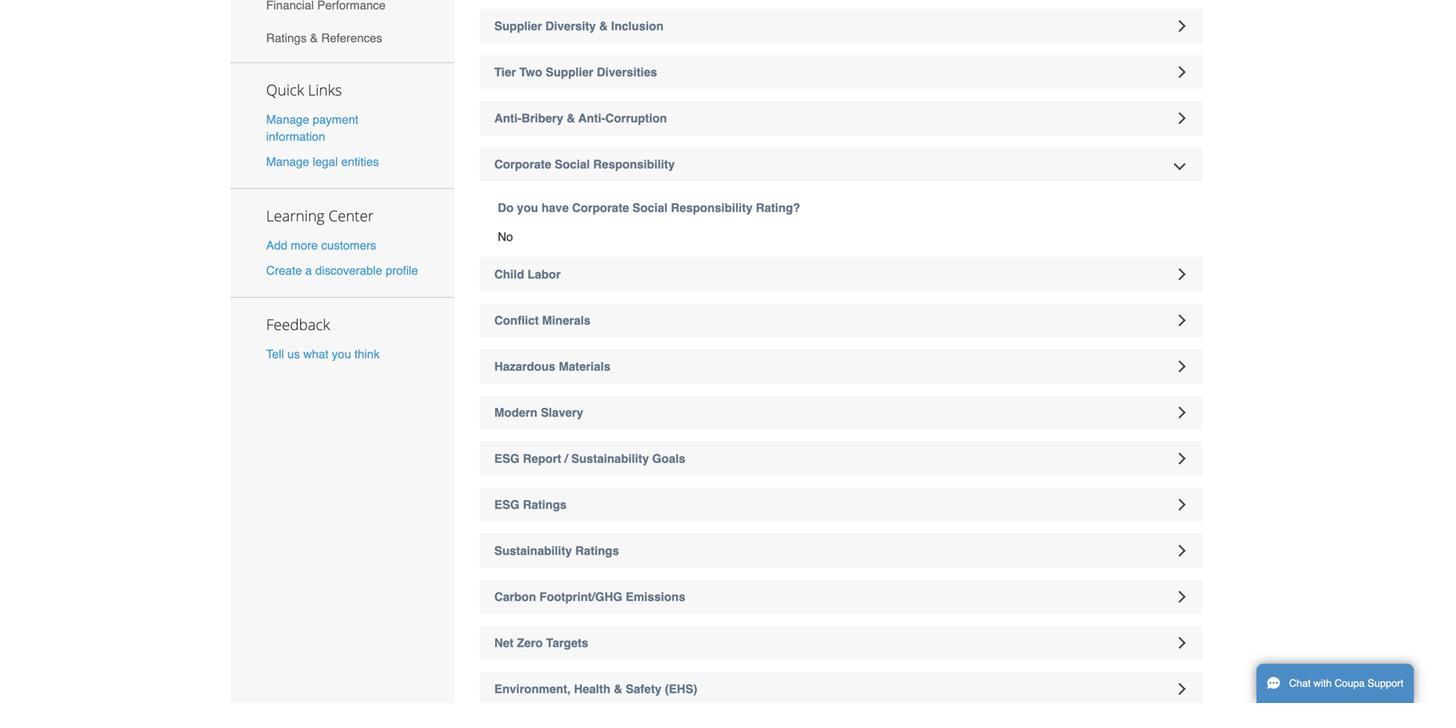 Task type: vqa. For each thing, say whether or not it's contained in the screenshot.
'Manage legal entities' Link
yes



Task type: locate. For each thing, give the bounding box(es) containing it.
esg for esg report / sustainability goals
[[495, 452, 520, 466]]

ratings down report
[[523, 498, 567, 512]]

1 horizontal spatial anti-
[[579, 111, 606, 125]]

emissions
[[626, 590, 686, 604]]

corporate social responsibility heading
[[480, 147, 1203, 181]]

slavery
[[541, 406, 583, 419]]

1 vertical spatial ratings
[[523, 498, 567, 512]]

ratings
[[266, 31, 307, 45], [523, 498, 567, 512], [576, 544, 619, 558]]

tell us what you think button
[[266, 345, 380, 362]]

carbon footprint/ghg emissions
[[495, 590, 686, 604]]

2 anti- from the left
[[579, 111, 606, 125]]

1 horizontal spatial social
[[633, 201, 668, 215]]

sustainability
[[572, 452, 649, 466], [495, 544, 572, 558]]

manage down the information
[[266, 155, 309, 168]]

corporate right have
[[572, 201, 629, 215]]

a
[[305, 263, 312, 277]]

& inside 'dropdown button'
[[567, 111, 575, 125]]

corruption
[[606, 111, 667, 125]]

manage payment information
[[266, 113, 359, 143]]

coupa
[[1335, 678, 1365, 690]]

0 horizontal spatial anti-
[[495, 111, 522, 125]]

have
[[542, 201, 569, 215]]

anti-bribery & anti-corruption heading
[[480, 101, 1203, 135]]

conflict minerals button
[[480, 303, 1203, 338]]

1 esg from the top
[[495, 452, 520, 466]]

2 esg from the top
[[495, 498, 520, 512]]

2 horizontal spatial ratings
[[576, 544, 619, 558]]

profile
[[386, 263, 418, 277]]

diversities
[[597, 65, 657, 79]]

& left references
[[310, 31, 318, 45]]

2 vertical spatial ratings
[[576, 544, 619, 558]]

you
[[517, 201, 538, 215], [332, 347, 351, 361]]

sustainability right '/'
[[572, 452, 649, 466]]

0 vertical spatial esg
[[495, 452, 520, 466]]

1 vertical spatial esg
[[495, 498, 520, 512]]

0 vertical spatial responsibility
[[593, 157, 675, 171]]

& inside dropdown button
[[599, 19, 608, 33]]

learning
[[266, 206, 325, 226]]

feedback
[[266, 314, 330, 334]]

quick links
[[266, 80, 342, 100]]

2 manage from the top
[[266, 155, 309, 168]]

manage legal entities link
[[266, 155, 379, 168]]

0 horizontal spatial corporate
[[495, 157, 552, 171]]

modern
[[495, 406, 538, 419]]

you right the what
[[332, 347, 351, 361]]

supplier inside dropdown button
[[495, 19, 542, 33]]

social
[[555, 157, 590, 171], [633, 201, 668, 215]]

0 vertical spatial supplier
[[495, 19, 542, 33]]

1 vertical spatial social
[[633, 201, 668, 215]]

/
[[565, 452, 568, 466]]

manage
[[266, 113, 309, 126], [266, 155, 309, 168]]

sustainability down esg ratings
[[495, 544, 572, 558]]

manage up the information
[[266, 113, 309, 126]]

1 horizontal spatial supplier
[[546, 65, 594, 79]]

ratings for sustainability
[[576, 544, 619, 558]]

& right diversity
[[599, 19, 608, 33]]

& inside "link"
[[310, 31, 318, 45]]

& inside dropdown button
[[614, 682, 623, 696]]

responsibility inside dropdown button
[[593, 157, 675, 171]]

& for supplier
[[599, 19, 608, 33]]

supplier
[[495, 19, 542, 33], [546, 65, 594, 79]]

esg left report
[[495, 452, 520, 466]]

two
[[520, 65, 543, 79]]

1 vertical spatial manage
[[266, 155, 309, 168]]

1 vertical spatial corporate
[[572, 201, 629, 215]]

& for anti-
[[567, 111, 575, 125]]

payment
[[313, 113, 359, 126]]

modern slavery heading
[[480, 396, 1203, 430]]

1 vertical spatial you
[[332, 347, 351, 361]]

supplier up two
[[495, 19, 542, 33]]

sustainability ratings
[[495, 544, 619, 558]]

social up have
[[555, 157, 590, 171]]

support
[[1368, 678, 1404, 690]]

1 horizontal spatial you
[[517, 201, 538, 215]]

0 horizontal spatial social
[[555, 157, 590, 171]]

corporate social responsibility
[[495, 157, 675, 171]]

do
[[498, 201, 514, 215]]

tier
[[495, 65, 516, 79]]

esg up the sustainability ratings
[[495, 498, 520, 512]]

& right bribery
[[567, 111, 575, 125]]

no
[[498, 230, 513, 244]]

esg for esg ratings
[[495, 498, 520, 512]]

responsibility
[[593, 157, 675, 171], [671, 201, 753, 215]]

1 vertical spatial supplier
[[546, 65, 594, 79]]

anti- up corporate social responsibility
[[579, 111, 606, 125]]

& left safety
[[614, 682, 623, 696]]

esg
[[495, 452, 520, 466], [495, 498, 520, 512]]

0 horizontal spatial supplier
[[495, 19, 542, 33]]

ratings & references
[[266, 31, 382, 45]]

1 manage from the top
[[266, 113, 309, 126]]

manage legal entities
[[266, 155, 379, 168]]

responsibility up do you have corporate social responsibility rating?
[[593, 157, 675, 171]]

0 vertical spatial sustainability
[[572, 452, 649, 466]]

anti-bribery & anti-corruption button
[[480, 101, 1203, 135]]

supplier diversity & inclusion heading
[[480, 9, 1203, 43]]

ratings up quick
[[266, 31, 307, 45]]

with
[[1314, 678, 1332, 690]]

ratings up carbon footprint/ghg emissions
[[576, 544, 619, 558]]

supplier right two
[[546, 65, 594, 79]]

child labor heading
[[480, 257, 1203, 291]]

0 vertical spatial corporate
[[495, 157, 552, 171]]

learning center
[[266, 206, 374, 226]]

links
[[308, 80, 342, 100]]

modern slavery
[[495, 406, 583, 419]]

esg inside esg report / sustainability goals dropdown button
[[495, 452, 520, 466]]

0 vertical spatial ratings
[[266, 31, 307, 45]]

0 vertical spatial you
[[517, 201, 538, 215]]

targets
[[546, 636, 589, 650]]

you right "do"
[[517, 201, 538, 215]]

anti-bribery & anti-corruption
[[495, 111, 667, 125]]

responsibility left rating?
[[671, 201, 753, 215]]

esg inside esg ratings dropdown button
[[495, 498, 520, 512]]

0 vertical spatial social
[[555, 157, 590, 171]]

environment, health & safety (ehs)
[[495, 682, 698, 696]]

anti-
[[495, 111, 522, 125], [579, 111, 606, 125]]

legal
[[313, 155, 338, 168]]

social inside corporate social responsibility dropdown button
[[555, 157, 590, 171]]

bribery
[[522, 111, 564, 125]]

1 horizontal spatial ratings
[[523, 498, 567, 512]]

&
[[599, 19, 608, 33], [310, 31, 318, 45], [567, 111, 575, 125], [614, 682, 623, 696]]

rating?
[[756, 201, 801, 215]]

references
[[321, 31, 382, 45]]

environment, health & safety (ehs) button
[[480, 672, 1203, 703]]

corporate
[[495, 157, 552, 171], [572, 201, 629, 215]]

0 horizontal spatial ratings
[[266, 31, 307, 45]]

manage for manage payment information
[[266, 113, 309, 126]]

conflict
[[495, 314, 539, 327]]

diversity
[[546, 19, 596, 33]]

esg report / sustainability goals heading
[[480, 442, 1203, 476]]

child labor button
[[480, 257, 1203, 291]]

do you have corporate social responsibility rating?
[[498, 201, 801, 215]]

anti- down tier
[[495, 111, 522, 125]]

0 horizontal spatial you
[[332, 347, 351, 361]]

manage inside manage payment information
[[266, 113, 309, 126]]

1 vertical spatial sustainability
[[495, 544, 572, 558]]

0 vertical spatial manage
[[266, 113, 309, 126]]

social down corporate social responsibility
[[633, 201, 668, 215]]

corporate up "do"
[[495, 157, 552, 171]]



Task type: describe. For each thing, give the bounding box(es) containing it.
sustainability inside heading
[[495, 544, 572, 558]]

tell us what you think
[[266, 347, 380, 361]]

tier two supplier diversities heading
[[480, 55, 1203, 89]]

esg ratings heading
[[480, 488, 1203, 522]]

& for environment,
[[614, 682, 623, 696]]

report
[[523, 452, 562, 466]]

us
[[287, 347, 300, 361]]

hazardous
[[495, 360, 556, 373]]

environment,
[[495, 682, 571, 696]]

net zero targets heading
[[480, 626, 1203, 660]]

chat with coupa support button
[[1257, 664, 1414, 703]]

ratings for esg
[[523, 498, 567, 512]]

information
[[266, 130, 325, 143]]

hazardous materials heading
[[480, 349, 1203, 384]]

manage for manage legal entities
[[266, 155, 309, 168]]

create a discoverable profile
[[266, 263, 418, 277]]

tell
[[266, 347, 284, 361]]

goals
[[653, 452, 686, 466]]

ratings & references link
[[230, 21, 454, 54]]

tier two supplier diversities button
[[480, 55, 1203, 89]]

hazardous materials
[[495, 360, 611, 373]]

sustainability ratings heading
[[480, 534, 1203, 568]]

child labor
[[495, 268, 561, 281]]

ratings inside "link"
[[266, 31, 307, 45]]

esg report / sustainability goals
[[495, 452, 686, 466]]

corporate inside corporate social responsibility dropdown button
[[495, 157, 552, 171]]

esg ratings button
[[480, 488, 1203, 522]]

net
[[495, 636, 514, 650]]

net zero targets
[[495, 636, 589, 650]]

conflict minerals heading
[[480, 303, 1203, 338]]

carbon
[[495, 590, 536, 604]]

create
[[266, 263, 302, 277]]

carbon footprint/ghg emissions heading
[[480, 580, 1203, 614]]

modern slavery button
[[480, 396, 1203, 430]]

discoverable
[[315, 263, 382, 277]]

safety
[[626, 682, 662, 696]]

1 vertical spatial responsibility
[[671, 201, 753, 215]]

health
[[574, 682, 611, 696]]

manage payment information link
[[266, 113, 359, 143]]

quick
[[266, 80, 304, 100]]

supplier inside dropdown button
[[546, 65, 594, 79]]

esg report / sustainability goals button
[[480, 442, 1203, 476]]

chat with coupa support
[[1290, 678, 1404, 690]]

labor
[[528, 268, 561, 281]]

sustainability ratings button
[[480, 534, 1203, 568]]

tier two supplier diversities
[[495, 65, 657, 79]]

entities
[[341, 155, 379, 168]]

(ehs)
[[665, 682, 698, 696]]

zero
[[517, 636, 543, 650]]

more
[[291, 238, 318, 252]]

conflict minerals
[[495, 314, 591, 327]]

corporate social responsibility button
[[480, 147, 1203, 181]]

environment, health & safety (ehs) heading
[[480, 672, 1203, 703]]

1 horizontal spatial corporate
[[572, 201, 629, 215]]

what
[[303, 347, 329, 361]]

minerals
[[542, 314, 591, 327]]

add
[[266, 238, 288, 252]]

center
[[329, 206, 374, 226]]

supplier diversity & inclusion button
[[480, 9, 1203, 43]]

sustainability inside heading
[[572, 452, 649, 466]]

materials
[[559, 360, 611, 373]]

inclusion
[[611, 19, 664, 33]]

you inside tell us what you think button
[[332, 347, 351, 361]]

add more customers
[[266, 238, 376, 252]]

carbon footprint/ghg emissions button
[[480, 580, 1203, 614]]

think
[[355, 347, 380, 361]]

customers
[[321, 238, 376, 252]]

hazardous materials button
[[480, 349, 1203, 384]]

net zero targets button
[[480, 626, 1203, 660]]

footprint/ghg
[[540, 590, 623, 604]]

create a discoverable profile link
[[266, 263, 418, 277]]

1 anti- from the left
[[495, 111, 522, 125]]

add more customers link
[[266, 238, 376, 252]]

chat
[[1290, 678, 1311, 690]]

supplier diversity & inclusion
[[495, 19, 664, 33]]

esg ratings
[[495, 498, 567, 512]]

child
[[495, 268, 524, 281]]



